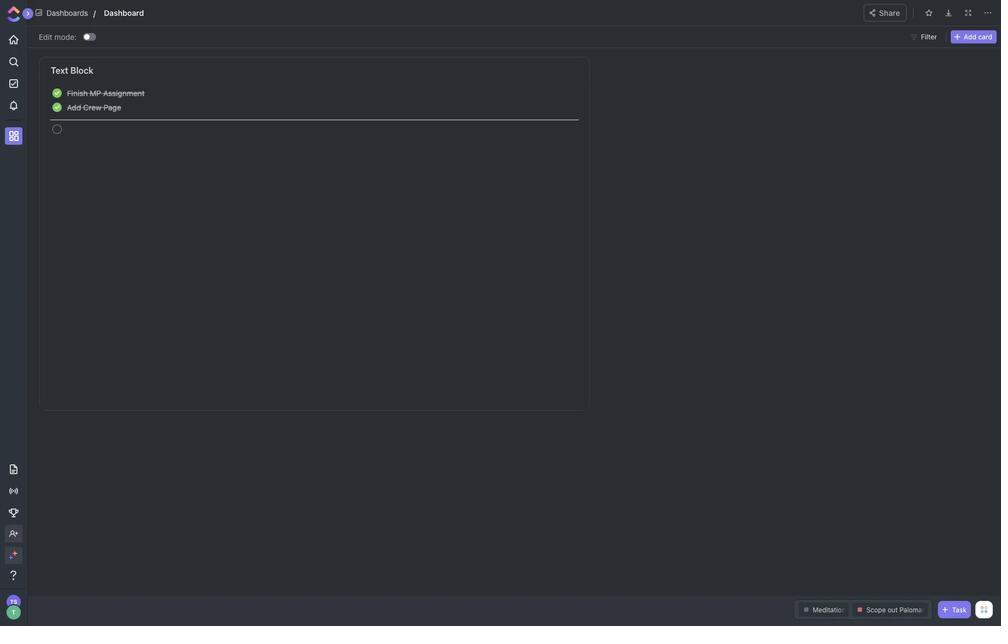 Task type: describe. For each thing, give the bounding box(es) containing it.
add card
[[965, 33, 993, 41]]

block
[[70, 65, 93, 76]]

27,
[[875, 5, 884, 13]]

add inside add card button
[[965, 33, 977, 41]]

at
[[906, 5, 912, 13]]

2023
[[886, 5, 904, 13]]

pm
[[931, 5, 942, 13]]

dashboards
[[46, 8, 88, 17]]

add card button
[[952, 30, 998, 43]]

nov
[[860, 5, 873, 13]]

filter
[[922, 33, 938, 41]]

mode:
[[54, 32, 77, 41]]

t
[[12, 609, 16, 616]]

sparkle svg 1 image
[[12, 551, 17, 556]]

crew
[[83, 103, 102, 112]]

filter button
[[909, 30, 942, 43]]

share
[[880, 8, 901, 17]]

text
[[51, 65, 68, 76]]

share button
[[865, 4, 907, 22]]

assignment
[[103, 89, 145, 98]]



Task type: vqa. For each thing, say whether or not it's contained in the screenshot.
user group IMAGE within the Sidebar navigation
no



Task type: locate. For each thing, give the bounding box(es) containing it.
clickup logo image
[[949, 4, 998, 14]]

task
[[953, 606, 967, 614]]

add left card
[[965, 33, 977, 41]]

None text field
[[104, 6, 440, 20]]

card
[[979, 33, 993, 41]]

finish
[[67, 89, 88, 98]]

1 horizontal spatial add
[[965, 33, 977, 41]]

0 horizontal spatial add
[[67, 103, 81, 112]]

sparkle svg 2 image
[[9, 556, 13, 560]]

add down finish
[[67, 103, 81, 112]]

nov 27, 2023 at 5:42 pm
[[860, 5, 942, 13]]

filter button
[[909, 30, 942, 43]]

add
[[965, 33, 977, 41], [67, 103, 81, 112]]

edit mode:
[[39, 32, 77, 41]]

0 vertical spatial add
[[965, 33, 977, 41]]

ts t
[[10, 599, 17, 616]]

text block
[[51, 65, 93, 76]]

1 vertical spatial add
[[67, 103, 81, 112]]

finish mp assignment add crew page
[[67, 89, 145, 112]]

edit
[[39, 32, 52, 41]]

page
[[104, 103, 121, 112]]

add inside finish mp assignment add crew page
[[67, 103, 81, 112]]

5:42
[[914, 5, 929, 13]]

dashboards link
[[32, 5, 92, 21]]

ts
[[10, 599, 17, 605]]

text block button
[[50, 63, 551, 78]]

mp
[[90, 89, 101, 98]]



